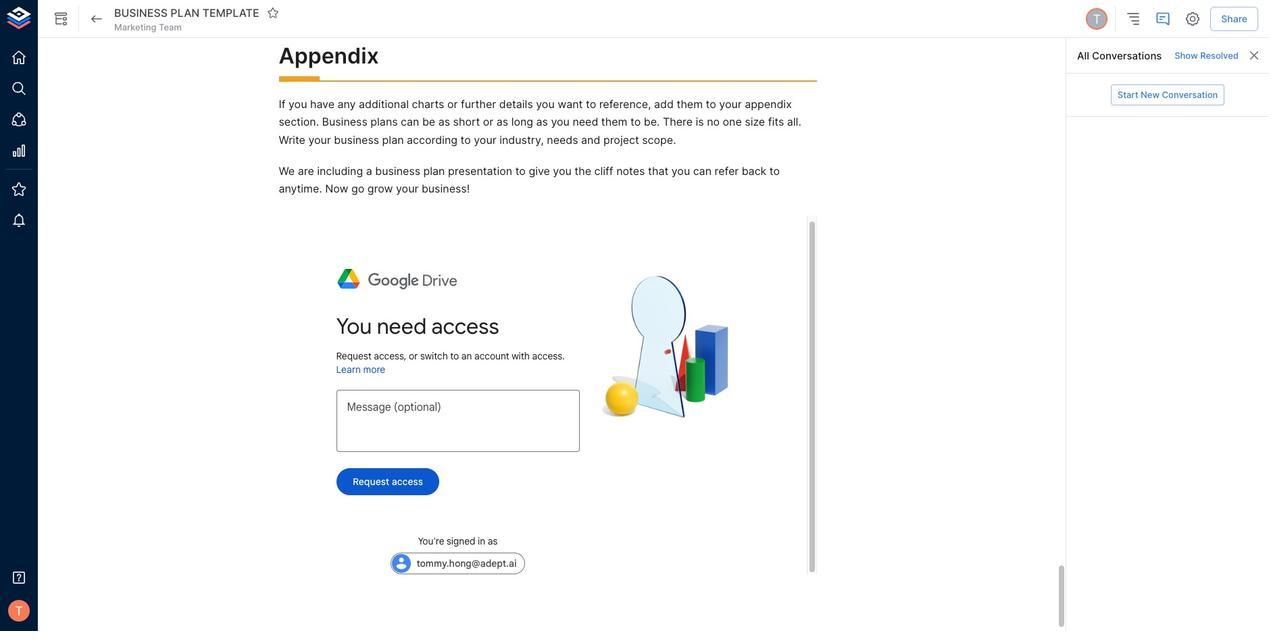 Task type: vqa. For each thing, say whether or not it's contained in the screenshot.
top Spaceship
no



Task type: locate. For each thing, give the bounding box(es) containing it.
0 horizontal spatial as
[[439, 115, 450, 129]]

one
[[723, 115, 742, 129]]

as
[[439, 115, 450, 129], [497, 115, 508, 129], [537, 115, 548, 129]]

short
[[453, 115, 480, 129]]

0 horizontal spatial plan
[[382, 133, 404, 146]]

any
[[338, 97, 356, 111]]

3 as from the left
[[537, 115, 548, 129]]

0 vertical spatial can
[[401, 115, 419, 129]]

0 horizontal spatial them
[[602, 115, 628, 129]]

including
[[317, 164, 363, 178]]

1 horizontal spatial plan
[[424, 164, 445, 178]]

to up need
[[586, 97, 596, 111]]

notes
[[617, 164, 645, 178]]

comments image
[[1156, 11, 1172, 27]]

you up the needs
[[551, 115, 570, 129]]

if
[[279, 97, 286, 111]]

you left the at the top left of the page
[[553, 164, 572, 178]]

or up short
[[448, 97, 458, 111]]

business plan template
[[114, 6, 259, 19]]

go back image
[[89, 11, 105, 27]]

your right grow
[[396, 182, 419, 196]]

or down further on the left top of page
[[483, 115, 494, 129]]

1 vertical spatial plan
[[424, 164, 445, 178]]

business
[[114, 6, 168, 19]]

your
[[720, 97, 742, 111], [309, 133, 331, 146], [474, 133, 497, 146], [396, 182, 419, 196]]

1 vertical spatial t button
[[4, 596, 34, 626]]

to down short
[[461, 133, 471, 146]]

0 vertical spatial business
[[334, 133, 379, 146]]

are
[[298, 164, 314, 178]]

your down section.
[[309, 133, 331, 146]]

them up is at the right top of the page
[[677, 97, 703, 111]]

to left give
[[516, 164, 526, 178]]

business up grow
[[375, 164, 421, 178]]

marketing
[[114, 22, 157, 32]]

grow
[[368, 182, 393, 196]]

t
[[1093, 11, 1101, 26], [15, 604, 23, 619]]

2 horizontal spatial as
[[537, 115, 548, 129]]

plan inside we are including a business plan presentation to give you the cliff notes that you can refer back to anytime. now go grow your business!
[[424, 164, 445, 178]]

can inside we are including a business plan presentation to give you the cliff notes that you can refer back to anytime. now go grow your business!
[[693, 164, 712, 178]]

you
[[289, 97, 307, 111], [536, 97, 555, 111], [551, 115, 570, 129], [553, 164, 572, 178], [672, 164, 690, 178]]

as right be
[[439, 115, 450, 129]]

resolved
[[1201, 50, 1239, 61]]

project
[[604, 133, 639, 146]]

team
[[159, 22, 182, 32]]

t button
[[1085, 6, 1110, 32], [4, 596, 34, 626]]

as left the long
[[497, 115, 508, 129]]

show resolved
[[1175, 50, 1239, 61]]

appendix
[[279, 43, 379, 69]]

0 horizontal spatial t
[[15, 604, 23, 619]]

be.
[[644, 115, 660, 129]]

can left refer on the right
[[693, 164, 712, 178]]

your down short
[[474, 133, 497, 146]]

1 vertical spatial can
[[693, 164, 712, 178]]

you right the that
[[672, 164, 690, 178]]

them up project
[[602, 115, 628, 129]]

back
[[742, 164, 767, 178]]

business
[[334, 133, 379, 146], [375, 164, 421, 178]]

we are including a business plan presentation to give you the cliff notes that you can refer back to anytime. now go grow your business!
[[279, 164, 783, 196]]

can left be
[[401, 115, 419, 129]]

1 vertical spatial them
[[602, 115, 628, 129]]

business inside we are including a business plan presentation to give you the cliff notes that you can refer back to anytime. now go grow your business!
[[375, 164, 421, 178]]

have
[[310, 97, 335, 111]]

1 horizontal spatial them
[[677, 97, 703, 111]]

them
[[677, 97, 703, 111], [602, 115, 628, 129]]

0 vertical spatial t button
[[1085, 6, 1110, 32]]

new
[[1141, 89, 1160, 100]]

want
[[558, 97, 583, 111]]

start new conversation button
[[1111, 85, 1225, 105]]

to
[[586, 97, 596, 111], [706, 97, 717, 111], [631, 115, 641, 129], [461, 133, 471, 146], [516, 164, 526, 178], [770, 164, 780, 178]]

table of contents image
[[1126, 11, 1142, 27]]

0 vertical spatial or
[[448, 97, 458, 111]]

plan
[[382, 133, 404, 146], [424, 164, 445, 178]]

1 vertical spatial business
[[375, 164, 421, 178]]

give
[[529, 164, 550, 178]]

plan down plans in the left of the page
[[382, 133, 404, 146]]

settings image
[[1185, 11, 1202, 27]]

now
[[325, 182, 349, 196]]

need
[[573, 115, 599, 129]]

a
[[366, 164, 372, 178]]

be
[[422, 115, 436, 129]]

1 horizontal spatial or
[[483, 115, 494, 129]]

1 vertical spatial or
[[483, 115, 494, 129]]

can
[[401, 115, 419, 129], [693, 164, 712, 178]]

scope.
[[642, 133, 676, 146]]

0 vertical spatial them
[[677, 97, 703, 111]]

favorite image
[[267, 7, 279, 19]]

business down business on the left top of page
[[334, 133, 379, 146]]

0 horizontal spatial can
[[401, 115, 419, 129]]

size
[[745, 115, 765, 129]]

all.
[[787, 115, 802, 129]]

anytime.
[[279, 182, 322, 196]]

plans
[[371, 115, 398, 129]]

1 horizontal spatial can
[[693, 164, 712, 178]]

or
[[448, 97, 458, 111], [483, 115, 494, 129]]

1 horizontal spatial t
[[1093, 11, 1101, 26]]

as right the long
[[537, 115, 548, 129]]

there
[[663, 115, 693, 129]]

and
[[581, 133, 601, 146]]

0 vertical spatial plan
[[382, 133, 404, 146]]

1 as from the left
[[439, 115, 450, 129]]

plan up business!
[[424, 164, 445, 178]]

your inside we are including a business plan presentation to give you the cliff notes that you can refer back to anytime. now go grow your business!
[[396, 182, 419, 196]]

1 horizontal spatial as
[[497, 115, 508, 129]]



Task type: describe. For each thing, give the bounding box(es) containing it.
plan
[[171, 6, 200, 19]]

show wiki image
[[53, 11, 69, 27]]

start
[[1118, 89, 1139, 100]]

template
[[202, 6, 259, 19]]

business inside 'if you have any additional charts or further details you want to reference, add them to your appendix section. business plans can be as short or as long as you need them to be. there is no one size fits all. write your business plan according to your industry, needs and project scope.'
[[334, 133, 379, 146]]

the
[[575, 164, 592, 178]]

to left be. on the right of the page
[[631, 115, 641, 129]]

needs
[[547, 133, 578, 146]]

you left want
[[536, 97, 555, 111]]

your up one
[[720, 97, 742, 111]]

marketing team
[[114, 22, 182, 32]]

1 vertical spatial t
[[15, 604, 23, 619]]

can inside 'if you have any additional charts or further details you want to reference, add them to your appendix section. business plans can be as short or as long as you need them to be. there is no one size fits all. write your business plan according to your industry, needs and project scope.'
[[401, 115, 419, 129]]

according
[[407, 133, 458, 146]]

all conversations
[[1078, 49, 1162, 62]]

write
[[279, 133, 306, 146]]

business
[[322, 115, 368, 129]]

business!
[[422, 182, 470, 196]]

that
[[648, 164, 669, 178]]

long
[[512, 115, 533, 129]]

share button
[[1211, 7, 1259, 31]]

no
[[707, 115, 720, 129]]

charts
[[412, 97, 444, 111]]

conversation
[[1163, 89, 1218, 100]]

we
[[279, 164, 295, 178]]

details
[[499, 97, 533, 111]]

conversations
[[1092, 49, 1162, 62]]

further
[[461, 97, 496, 111]]

appendix
[[745, 97, 792, 111]]

fits
[[768, 115, 784, 129]]

section.
[[279, 115, 319, 129]]

0 vertical spatial t
[[1093, 11, 1101, 26]]

you right the if
[[289, 97, 307, 111]]

go
[[352, 182, 365, 196]]

add
[[654, 97, 674, 111]]

industry,
[[500, 133, 544, 146]]

if you have any additional charts or further details you want to reference, add them to your appendix section. business plans can be as short or as long as you need them to be. there is no one size fits all. write your business plan according to your industry, needs and project scope.
[[279, 97, 805, 146]]

2 as from the left
[[497, 115, 508, 129]]

show
[[1175, 50, 1198, 61]]

additional
[[359, 97, 409, 111]]

presentation
[[448, 164, 513, 178]]

1 horizontal spatial t button
[[1085, 6, 1110, 32]]

reference,
[[599, 97, 651, 111]]

0 horizontal spatial or
[[448, 97, 458, 111]]

all
[[1078, 49, 1090, 62]]

plan inside 'if you have any additional charts or further details you want to reference, add them to your appendix section. business plans can be as short or as long as you need them to be. there is no one size fits all. write your business plan according to your industry, needs and project scope.'
[[382, 133, 404, 146]]

share
[[1222, 13, 1248, 24]]

refer
[[715, 164, 739, 178]]

start new conversation
[[1118, 89, 1218, 100]]

to right back
[[770, 164, 780, 178]]

marketing team link
[[114, 21, 182, 33]]

to up no in the top right of the page
[[706, 97, 717, 111]]

is
[[696, 115, 704, 129]]

0 horizontal spatial t button
[[4, 596, 34, 626]]

cliff
[[595, 164, 614, 178]]



